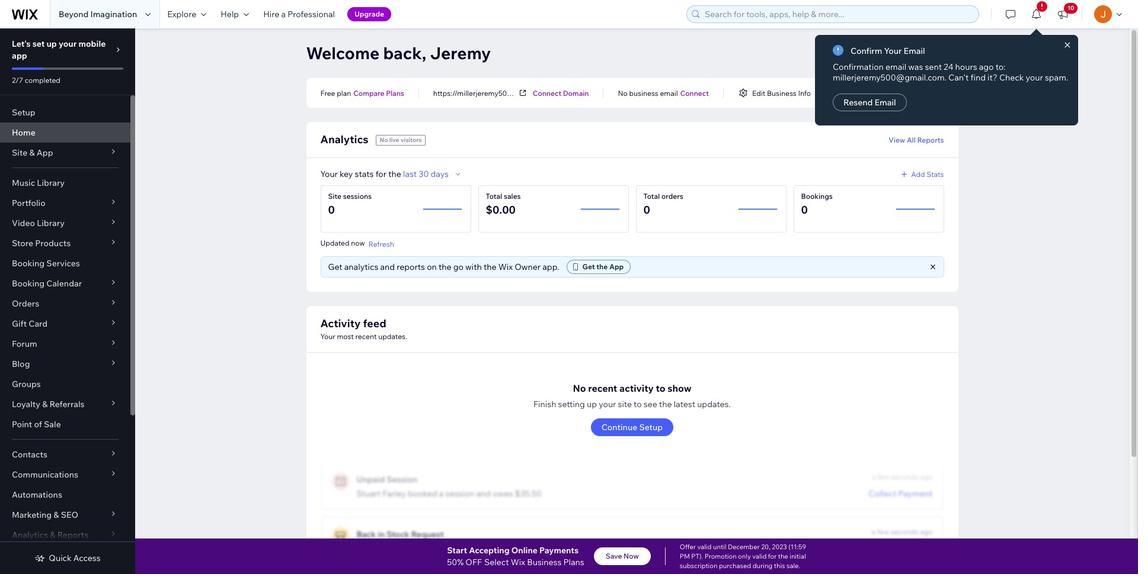 Task type: describe. For each thing, give the bounding box(es) containing it.
accepting
[[469, 546, 510, 557]]

up inside let's set up your mobile app
[[47, 39, 57, 49]]

products
[[35, 238, 71, 249]]

business inside button
[[767, 89, 796, 98]]

app for site & app
[[37, 148, 53, 158]]

booking services
[[12, 258, 80, 269]]

promotion
[[705, 553, 737, 561]]

only
[[738, 553, 751, 561]]

site for site & app
[[12, 148, 27, 158]]

1 horizontal spatial valid
[[752, 553, 767, 561]]

your inside activity feed your most recent updates.
[[320, 333, 335, 341]]

reports for analytics & reports
[[57, 530, 88, 541]]

sidebar element
[[0, 28, 135, 575]]

app
[[12, 50, 27, 61]]

referrals
[[49, 399, 85, 410]]

let's
[[12, 39, 31, 49]]

payments
[[539, 546, 579, 557]]

hire
[[263, 9, 279, 20]]

add stats button
[[899, 169, 944, 180]]

unpaid
[[357, 475, 385, 485]]

booking for booking calendar
[[12, 279, 45, 289]]

gift card
[[12, 319, 48, 330]]

wix inside start accepting online payments 50% off select wix business plans
[[511, 558, 525, 568]]

1 horizontal spatial email
[[904, 46, 925, 56]]

get for get the app
[[582, 263, 595, 271]]

marketing & seo button
[[0, 506, 130, 526]]

& for loyalty
[[42, 399, 48, 410]]

loyalty
[[12, 399, 40, 410]]

no recent activity to show finish setting up your site to see the latest updates.
[[533, 383, 731, 410]]

booked
[[408, 489, 437, 500]]

purchased
[[719, 562, 751, 571]]

no for business
[[618, 89, 628, 98]]

orders
[[661, 192, 683, 201]]

forum button
[[0, 334, 130, 354]]

days
[[431, 169, 449, 180]]

get analytics and reports on the go with the wix owner app.
[[328, 262, 559, 273]]

1 vertical spatial email
[[660, 89, 678, 98]]

welcome back, jeremy
[[306, 43, 491, 63]]

setup inside button
[[639, 423, 663, 433]]

seconds for unpaid session
[[891, 473, 918, 482]]

a up collect
[[872, 473, 876, 482]]

beyond imagination
[[59, 9, 137, 20]]

ago for unpaid session
[[920, 473, 933, 482]]

last 30 days button
[[403, 169, 463, 180]]

0 vertical spatial your
[[884, 46, 902, 56]]

edit for edit business info
[[752, 89, 765, 98]]

check
[[999, 72, 1024, 83]]

start
[[447, 546, 467, 557]]

connect link
[[680, 88, 709, 98]]

updates. inside no recent activity to show finish setting up your site to see the latest updates.
[[697, 399, 731, 410]]

unpaid session
[[357, 475, 417, 485]]

the left last
[[388, 169, 401, 180]]

30
[[419, 169, 429, 180]]

up inside no recent activity to show finish setting up your site to see the latest updates.
[[587, 399, 597, 410]]

communications
[[12, 470, 78, 481]]

$35.50
[[515, 489, 542, 500]]

set
[[32, 39, 45, 49]]

10 button
[[1050, 0, 1078, 28]]

0 for total
[[643, 203, 650, 217]]

last
[[403, 169, 417, 180]]

analytics & reports button
[[0, 526, 130, 546]]

gift card button
[[0, 314, 130, 334]]

point
[[12, 420, 32, 430]]

analytics for analytics & reports
[[12, 530, 48, 541]]

stock
[[387, 530, 409, 541]]

setup link
[[0, 103, 130, 123]]

refresh
[[369, 240, 394, 249]]

business
[[629, 89, 658, 98]]

all
[[907, 135, 916, 144]]

to:
[[996, 62, 1006, 72]]

hire a professional link
[[256, 0, 342, 28]]

a left session
[[439, 489, 444, 500]]

2 horizontal spatial site
[[932, 46, 947, 57]]

collect payment button
[[868, 489, 933, 500]]

now
[[624, 552, 639, 561]]

the inside "offer valid until december 20, 2023 (11:59 pm pt). promotion only valid for the initial subscription purchased during this sale."
[[778, 553, 788, 561]]

total for 0
[[643, 192, 660, 201]]

updates. inside activity feed your most recent updates.
[[378, 333, 407, 341]]

view all reports button
[[889, 135, 944, 145]]

save
[[606, 552, 622, 561]]

2023
[[772, 544, 787, 552]]

ago inside confirmation email was sent 24 hours ago to: millerjeremy500@gmail.com. can't find it? check your spam.
[[979, 62, 994, 72]]

app.
[[542, 262, 559, 273]]

see
[[644, 399, 657, 410]]

no live visitors
[[380, 136, 422, 144]]

confirmation email was sent 24 hours ago to: millerjeremy500@gmail.com. can't find it? check your spam.
[[833, 62, 1068, 83]]

24
[[944, 62, 953, 72]]

stats
[[927, 170, 944, 179]]

stats
[[355, 169, 374, 180]]

site & app button
[[0, 143, 130, 163]]

back,
[[383, 43, 426, 63]]

business inside start accepting online payments 50% off select wix business plans
[[527, 558, 562, 568]]

reports for view all reports
[[917, 135, 944, 144]]

session
[[387, 475, 417, 485]]

forum
[[12, 339, 37, 350]]

a few seconds ago for unpaid session
[[872, 473, 933, 482]]

2/7
[[12, 76, 23, 85]]

collect
[[868, 489, 896, 500]]

loyalty & referrals
[[12, 399, 85, 410]]

farley
[[382, 489, 406, 500]]

your key stats for the
[[320, 169, 403, 180]]

the inside button
[[596, 263, 608, 271]]

back
[[357, 530, 376, 541]]

gift
[[12, 319, 27, 330]]

0 vertical spatial to
[[656, 383, 665, 395]]

2 connect from the left
[[680, 89, 709, 98]]

analytics for analytics
[[320, 133, 368, 146]]

home link
[[0, 123, 130, 143]]

confirm your email
[[851, 46, 925, 56]]

total orders
[[643, 192, 683, 201]]

video library button
[[0, 213, 130, 234]]

until
[[713, 544, 726, 552]]

owner
[[515, 262, 541, 273]]

initial
[[790, 553, 806, 561]]

now
[[351, 239, 365, 248]]

was
[[908, 62, 923, 72]]

edit business info button
[[738, 88, 811, 98]]

library for music library
[[37, 178, 65, 188]]

automations link
[[0, 485, 130, 506]]

plan
[[337, 89, 351, 98]]

this
[[774, 562, 785, 571]]

the right with
[[484, 262, 496, 273]]

quick access button
[[35, 554, 101, 564]]

professional
[[288, 9, 335, 20]]

communications button
[[0, 465, 130, 485]]

0 vertical spatial valid
[[697, 544, 712, 552]]



Task type: vqa. For each thing, say whether or not it's contained in the screenshot.
Apps for Manage Apps
no



Task type: locate. For each thing, give the bounding box(es) containing it.
email down confirm your email
[[885, 62, 906, 72]]

show
[[668, 383, 691, 395]]

1 vertical spatial and
[[476, 489, 491, 500]]

0 for site
[[328, 203, 335, 217]]

your left mobile
[[59, 39, 77, 49]]

1 horizontal spatial to
[[656, 383, 665, 395]]

ago down payment
[[920, 528, 933, 537]]

payment
[[898, 489, 933, 500]]

0 horizontal spatial business
[[527, 558, 562, 568]]

connect domain
[[533, 89, 589, 98]]

edit up was
[[914, 46, 930, 57]]

plans right compare
[[386, 89, 404, 98]]

0 vertical spatial wix
[[498, 262, 513, 273]]

0 horizontal spatial app
[[37, 148, 53, 158]]

your left most
[[320, 333, 335, 341]]

no inside no recent activity to show finish setting up your site to see the latest updates.
[[573, 383, 586, 395]]

edit site
[[914, 46, 947, 57]]

0 vertical spatial a few seconds ago
[[872, 473, 933, 482]]

ago for back in stock request
[[920, 528, 933, 537]]

few up collect
[[877, 473, 889, 482]]

seconds up collect payment button
[[891, 473, 918, 482]]

sale.
[[787, 562, 800, 571]]

a few seconds ago for back in stock request
[[872, 528, 933, 537]]

a down collect
[[872, 528, 876, 537]]

card
[[29, 319, 48, 330]]

seo
[[61, 510, 78, 521]]

$0.00
[[486, 203, 516, 217]]

1 vertical spatial app
[[609, 263, 624, 271]]

& left seo
[[54, 510, 59, 521]]

connect
[[533, 89, 561, 98], [680, 89, 709, 98]]

1 horizontal spatial up
[[587, 399, 597, 410]]

up right setting
[[587, 399, 597, 410]]

can't
[[948, 72, 969, 83]]

1 connect from the left
[[533, 89, 561, 98]]

view
[[889, 135, 905, 144]]

2 horizontal spatial your
[[1026, 72, 1043, 83]]

for inside "offer valid until december 20, 2023 (11:59 pm pt). promotion only valid for the initial subscription purchased during this sale."
[[768, 553, 777, 561]]

1 vertical spatial your
[[320, 169, 338, 180]]

analytics & reports
[[12, 530, 88, 541]]

2 horizontal spatial no
[[618, 89, 628, 98]]

0 horizontal spatial updates.
[[378, 333, 407, 341]]

domain
[[563, 89, 589, 98]]

connect inside connect domain link
[[533, 89, 561, 98]]

0 vertical spatial few
[[877, 473, 889, 482]]

no business email connect
[[618, 89, 709, 98]]

site down home
[[12, 148, 27, 158]]

1 vertical spatial ago
[[920, 473, 933, 482]]

help
[[221, 9, 239, 20]]

ago up payment
[[920, 473, 933, 482]]

edit inside button
[[752, 89, 765, 98]]

updated now refresh
[[320, 239, 394, 249]]

recent left activity
[[588, 383, 617, 395]]

email up was
[[904, 46, 925, 56]]

continue setup button
[[591, 419, 673, 437]]

library up products
[[37, 218, 65, 229]]

0 vertical spatial ago
[[979, 62, 994, 72]]

0 horizontal spatial reports
[[57, 530, 88, 541]]

no left business at the top right
[[618, 89, 628, 98]]

edit for edit site
[[914, 46, 930, 57]]

site up sent
[[932, 46, 947, 57]]

sent
[[925, 62, 942, 72]]

0 vertical spatial your
[[59, 39, 77, 49]]

0 vertical spatial setup
[[12, 107, 35, 118]]

for
[[376, 169, 386, 180], [768, 553, 777, 561]]

booking inside booking services link
[[12, 258, 45, 269]]

seconds down collect payment button
[[891, 528, 918, 537]]

and left owes at the bottom left
[[476, 489, 491, 500]]

app inside button
[[609, 263, 624, 271]]

recent inside no recent activity to show finish setting up your site to see the latest updates.
[[588, 383, 617, 395]]

1 vertical spatial to
[[634, 399, 642, 410]]

most
[[337, 333, 354, 341]]

1 library from the top
[[37, 178, 65, 188]]

the right app.
[[596, 263, 608, 271]]

total up $0.00
[[486, 192, 502, 201]]

0 vertical spatial updates.
[[378, 333, 407, 341]]

portfolio
[[12, 198, 45, 209]]

0 horizontal spatial setup
[[12, 107, 35, 118]]

1 vertical spatial analytics
[[12, 530, 48, 541]]

edit
[[914, 46, 930, 57], [752, 89, 765, 98]]

2 vertical spatial your
[[599, 399, 616, 410]]

2 vertical spatial ago
[[920, 528, 933, 537]]

library inside dropdown button
[[37, 218, 65, 229]]

library for video library
[[37, 218, 65, 229]]

& for site
[[29, 148, 35, 158]]

1 vertical spatial email
[[875, 97, 896, 108]]

2 few from the top
[[877, 528, 889, 537]]

1 few from the top
[[877, 473, 889, 482]]

add stats
[[911, 170, 944, 179]]

online
[[511, 546, 538, 557]]

updates. down feed in the bottom of the page
[[378, 333, 407, 341]]

1 horizontal spatial setup
[[639, 423, 663, 433]]

0 horizontal spatial valid
[[697, 544, 712, 552]]

1 vertical spatial site
[[12, 148, 27, 158]]

business down the payments
[[527, 558, 562, 568]]

calendar
[[46, 279, 82, 289]]

1 horizontal spatial reports
[[917, 135, 944, 144]]

for right 'stats'
[[376, 169, 386, 180]]

1 vertical spatial booking
[[12, 279, 45, 289]]

app for get the app
[[609, 263, 624, 271]]

connect left domain
[[533, 89, 561, 98]]

1 0 from the left
[[328, 203, 335, 217]]

2 0 from the left
[[643, 203, 650, 217]]

1 vertical spatial your
[[1026, 72, 1043, 83]]

email
[[904, 46, 925, 56], [875, 97, 896, 108]]

get right app.
[[582, 263, 595, 271]]

0 horizontal spatial connect
[[533, 89, 561, 98]]

connect right business at the top right
[[680, 89, 709, 98]]

and
[[380, 262, 395, 273], [476, 489, 491, 500]]

total for $0.00
[[486, 192, 502, 201]]

0 vertical spatial and
[[380, 262, 395, 273]]

live
[[389, 136, 399, 144]]

1 horizontal spatial 0
[[643, 203, 650, 217]]

a few seconds ago up collect payment button
[[872, 473, 933, 482]]

email inside confirmation email was sent 24 hours ago to: millerjeremy500@gmail.com. can't find it? check your spam.
[[885, 62, 906, 72]]

your left the site
[[599, 399, 616, 410]]

1 horizontal spatial total
[[643, 192, 660, 201]]

explore
[[167, 9, 196, 20]]

let's set up your mobile app
[[12, 39, 106, 61]]

0 horizontal spatial and
[[380, 262, 395, 273]]

booking down store
[[12, 258, 45, 269]]

0 vertical spatial up
[[47, 39, 57, 49]]

1 horizontal spatial updates.
[[697, 399, 731, 410]]

for down 20,
[[768, 553, 777, 561]]

2 library from the top
[[37, 218, 65, 229]]

1 horizontal spatial for
[[768, 553, 777, 561]]

0 horizontal spatial email
[[875, 97, 896, 108]]

1 vertical spatial edit
[[752, 89, 765, 98]]

your inside let's set up your mobile app
[[59, 39, 77, 49]]

spam.
[[1045, 72, 1068, 83]]

reports inside analytics & reports popup button
[[57, 530, 88, 541]]

0 vertical spatial edit
[[914, 46, 930, 57]]

0 vertical spatial plans
[[386, 89, 404, 98]]

blog
[[12, 359, 30, 370]]

loyalty & referrals button
[[0, 395, 130, 415]]

business left info
[[767, 89, 796, 98]]

plans inside start accepting online payments 50% off select wix business plans
[[563, 558, 584, 568]]

completed
[[25, 76, 60, 85]]

setup down see in the bottom right of the page
[[639, 423, 663, 433]]

20,
[[761, 544, 770, 552]]

& for marketing
[[54, 510, 59, 521]]

2 vertical spatial site
[[328, 192, 341, 201]]

get inside button
[[582, 263, 595, 271]]

0 horizontal spatial 0
[[328, 203, 335, 217]]

few for unpaid session
[[877, 473, 889, 482]]

upgrade
[[354, 9, 384, 18]]

subscription
[[680, 562, 717, 571]]

(11:59
[[788, 544, 806, 552]]

1 vertical spatial up
[[587, 399, 597, 410]]

reports right the all
[[917, 135, 944, 144]]

0 horizontal spatial up
[[47, 39, 57, 49]]

0 horizontal spatial plans
[[386, 89, 404, 98]]

free plan compare plans
[[320, 89, 404, 98]]

email right business at the top right
[[660, 89, 678, 98]]

site
[[618, 399, 632, 410]]

site left sessions
[[328, 192, 341, 201]]

get for get analytics and reports on the go with the wix owner app.
[[328, 262, 342, 273]]

quick
[[49, 554, 72, 564]]

0 vertical spatial site
[[932, 46, 947, 57]]

2 horizontal spatial 0
[[801, 203, 808, 217]]

your left spam.
[[1026, 72, 1043, 83]]

updates.
[[378, 333, 407, 341], [697, 399, 731, 410]]

groups link
[[0, 375, 130, 395]]

3 0 from the left
[[801, 203, 808, 217]]

0 vertical spatial email
[[885, 62, 906, 72]]

setup inside sidebar element
[[12, 107, 35, 118]]

compare
[[353, 89, 384, 98]]

the up this
[[778, 553, 788, 561]]

1 vertical spatial for
[[768, 553, 777, 561]]

back in stock request
[[357, 530, 444, 541]]

to left "show"
[[656, 383, 665, 395]]

store
[[12, 238, 33, 249]]

view all reports
[[889, 135, 944, 144]]

1 total from the left
[[486, 192, 502, 201]]

to left see in the bottom right of the page
[[634, 399, 642, 410]]

analytics down marketing at the bottom of page
[[12, 530, 48, 541]]

app inside dropdown button
[[37, 148, 53, 158]]

the right see in the bottom right of the page
[[659, 399, 672, 410]]

your left the key
[[320, 169, 338, 180]]

select
[[484, 558, 509, 568]]

get the app button
[[566, 260, 631, 274]]

1 horizontal spatial app
[[609, 263, 624, 271]]

1 vertical spatial business
[[527, 558, 562, 568]]

1 vertical spatial recent
[[588, 383, 617, 395]]

1 vertical spatial a few seconds ago
[[872, 528, 933, 537]]

reports down seo
[[57, 530, 88, 541]]

mobile
[[78, 39, 106, 49]]

off
[[465, 558, 482, 568]]

1 vertical spatial updates.
[[697, 399, 731, 410]]

& down marketing & seo
[[50, 530, 55, 541]]

1 horizontal spatial edit
[[914, 46, 930, 57]]

recent down feed in the bottom of the page
[[355, 333, 377, 341]]

activity
[[320, 317, 361, 331]]

0 vertical spatial email
[[904, 46, 925, 56]]

0 vertical spatial no
[[618, 89, 628, 98]]

0 vertical spatial business
[[767, 89, 796, 98]]

library up portfolio dropdown button
[[37, 178, 65, 188]]

& right loyalty
[[42, 399, 48, 410]]

1 horizontal spatial no
[[573, 383, 586, 395]]

0 horizontal spatial to
[[634, 399, 642, 410]]

no for live
[[380, 136, 388, 144]]

a right the hire
[[281, 9, 286, 20]]

0 horizontal spatial your
[[59, 39, 77, 49]]

with
[[465, 262, 482, 273]]

0 down bookings
[[801, 203, 808, 217]]

wix left the owner on the left top
[[498, 262, 513, 273]]

2 seconds from the top
[[891, 528, 918, 537]]

0 horizontal spatial recent
[[355, 333, 377, 341]]

Search for tools, apps, help & more... field
[[701, 6, 975, 23]]

resend email
[[843, 97, 896, 108]]

edit left info
[[752, 89, 765, 98]]

visitors
[[400, 136, 422, 144]]

1 horizontal spatial and
[[476, 489, 491, 500]]

1 horizontal spatial get
[[582, 263, 595, 271]]

1 horizontal spatial site
[[328, 192, 341, 201]]

1 vertical spatial no
[[380, 136, 388, 144]]

setup up home
[[12, 107, 35, 118]]

& down home
[[29, 148, 35, 158]]

point of sale
[[12, 420, 61, 430]]

home
[[12, 127, 35, 138]]

a few seconds ago down collect payment button
[[872, 528, 933, 537]]

resend
[[843, 97, 873, 108]]

site inside dropdown button
[[12, 148, 27, 158]]

session
[[445, 489, 474, 500]]

0 vertical spatial booking
[[12, 258, 45, 269]]

0 horizontal spatial get
[[328, 262, 342, 273]]

total
[[486, 192, 502, 201], [643, 192, 660, 201]]

0 down total orders
[[643, 203, 650, 217]]

plans down the payments
[[563, 558, 584, 568]]

analytics inside analytics & reports popup button
[[12, 530, 48, 541]]

2 total from the left
[[643, 192, 660, 201]]

the inside no recent activity to show finish setting up your site to see the latest updates.
[[659, 399, 672, 410]]

1 vertical spatial seconds
[[891, 528, 918, 537]]

recent
[[355, 333, 377, 341], [588, 383, 617, 395]]

& for analytics
[[50, 530, 55, 541]]

2 a few seconds ago from the top
[[872, 528, 933, 537]]

music library link
[[0, 173, 130, 193]]

0 horizontal spatial email
[[660, 89, 678, 98]]

0 vertical spatial recent
[[355, 333, 377, 341]]

and left reports
[[380, 262, 395, 273]]

0 vertical spatial library
[[37, 178, 65, 188]]

1 horizontal spatial analytics
[[320, 133, 368, 146]]

your inside no recent activity to show finish setting up your site to see the latest updates.
[[599, 399, 616, 410]]

stuart farley booked a session and owes $35.50
[[357, 489, 542, 500]]

email down millerjeremy500@gmail.com. at the right top of page
[[875, 97, 896, 108]]

recent inside activity feed your most recent updates.
[[355, 333, 377, 341]]

reports inside view all reports button
[[917, 135, 944, 144]]

no up setting
[[573, 383, 586, 395]]

groups
[[12, 379, 41, 390]]

total sales
[[486, 192, 521, 201]]

seconds for back in stock request
[[891, 528, 918, 537]]

booking up orders
[[12, 279, 45, 289]]

0 horizontal spatial edit
[[752, 89, 765, 98]]

ago left to: on the right top
[[979, 62, 994, 72]]

0 down site sessions
[[328, 203, 335, 217]]

video library
[[12, 218, 65, 229]]

1 vertical spatial setup
[[639, 423, 663, 433]]

1 booking from the top
[[12, 258, 45, 269]]

1 horizontal spatial recent
[[588, 383, 617, 395]]

2 booking from the top
[[12, 279, 45, 289]]

valid up the during
[[752, 553, 767, 561]]

1 vertical spatial few
[[877, 528, 889, 537]]

updates. right latest
[[697, 399, 731, 410]]

0 horizontal spatial for
[[376, 169, 386, 180]]

0 vertical spatial seconds
[[891, 473, 918, 482]]

booking for booking services
[[12, 258, 45, 269]]

video
[[12, 218, 35, 229]]

request
[[411, 530, 444, 541]]

no for recent
[[573, 383, 586, 395]]

analytics
[[344, 262, 378, 273]]

edit site link
[[893, 43, 958, 60]]

feed
[[363, 317, 386, 331]]

1 horizontal spatial plans
[[563, 558, 584, 568]]

quick access
[[49, 554, 101, 564]]

no
[[618, 89, 628, 98], [380, 136, 388, 144], [573, 383, 586, 395]]

0 horizontal spatial analytics
[[12, 530, 48, 541]]

0
[[328, 203, 335, 217], [643, 203, 650, 217], [801, 203, 808, 217]]

1 vertical spatial reports
[[57, 530, 88, 541]]

get down updated
[[328, 262, 342, 273]]

booking inside booking calendar popup button
[[12, 279, 45, 289]]

0 horizontal spatial site
[[12, 148, 27, 158]]

1 horizontal spatial business
[[767, 89, 796, 98]]

stuart
[[357, 489, 381, 500]]

2 vertical spatial no
[[573, 383, 586, 395]]

activity feed your most recent updates.
[[320, 317, 407, 341]]

your inside confirmation email was sent 24 hours ago to: millerjeremy500@gmail.com. can't find it? check your spam.
[[1026, 72, 1043, 83]]

the right on
[[439, 262, 451, 273]]

0 vertical spatial app
[[37, 148, 53, 158]]

site for site sessions
[[328, 192, 341, 201]]

wix down online
[[511, 558, 525, 568]]

1 seconds from the top
[[891, 473, 918, 482]]

library
[[37, 178, 65, 188], [37, 218, 65, 229]]

total left orders
[[643, 192, 660, 201]]

0 vertical spatial reports
[[917, 135, 944, 144]]

valid up pt).
[[697, 544, 712, 552]]

no left live
[[380, 136, 388, 144]]

1 vertical spatial library
[[37, 218, 65, 229]]

up right set
[[47, 39, 57, 49]]

your right confirm
[[884, 46, 902, 56]]

reports
[[917, 135, 944, 144], [57, 530, 88, 541]]

few down collect
[[877, 528, 889, 537]]

seconds
[[891, 473, 918, 482], [891, 528, 918, 537]]

analytics up the key
[[320, 133, 368, 146]]

it?
[[988, 72, 997, 83]]

few for back in stock request
[[877, 528, 889, 537]]

offer
[[680, 544, 696, 552]]

save now
[[606, 552, 639, 561]]

1 vertical spatial plans
[[563, 558, 584, 568]]

reports
[[397, 262, 425, 273]]

1 a few seconds ago from the top
[[872, 473, 933, 482]]

1 vertical spatial wix
[[511, 558, 525, 568]]



